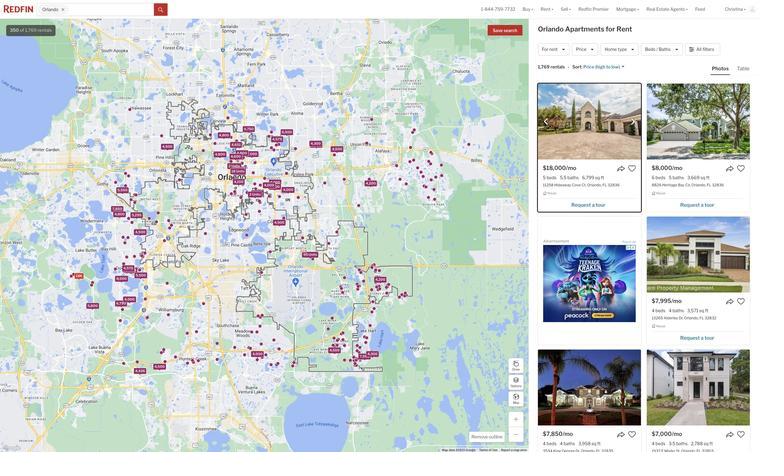 Task type: describe. For each thing, give the bounding box(es) containing it.
request a tour for $7,995 /mo
[[680, 335, 715, 341]]

favorite button checkbox for $7,995 /mo
[[737, 297, 745, 305]]

sell ▾ button
[[561, 0, 571, 19]]

orlando for orlando apartments for rent
[[538, 25, 564, 33]]

$7,000
[[652, 431, 672, 437]]

real estate agents ▾ button
[[643, 0, 692, 19]]

request for $8,000 /mo
[[680, 202, 700, 208]]

price (high to low)
[[584, 64, 620, 70]]

request for $7,995 /mo
[[680, 335, 700, 341]]

buy ▾ button
[[519, 0, 537, 19]]

6,799
[[582, 175, 594, 180]]

4,436
[[135, 369, 145, 373]]

rent inside dropdown button
[[541, 7, 551, 12]]

1-844-759-7732 link
[[481, 7, 515, 12]]

beds
[[645, 47, 656, 52]]

save
[[493, 28, 503, 33]]

1 vertical spatial rent
[[617, 25, 632, 33]]

estate
[[657, 7, 670, 12]]

favorite button image for $7,850 /mo
[[628, 430, 636, 438]]

fl for $8,000 /mo
[[707, 183, 711, 187]]

sq for $7,995 /mo
[[700, 308, 704, 313]]

11258
[[543, 183, 554, 187]]

remove orlando image
[[61, 8, 65, 11]]

save search button
[[488, 25, 523, 35]]

13265
[[652, 316, 663, 320]]

beds / baths
[[645, 47, 671, 52]]

0 horizontal spatial 4,300
[[270, 180, 280, 185]]

0 vertical spatial 5,500
[[235, 170, 245, 174]]

map region
[[0, 0, 541, 452]]

4,750
[[244, 127, 254, 131]]

1 horizontal spatial 5,500
[[136, 273, 146, 278]]

5 for 5 baths
[[669, 175, 672, 180]]

beds for $7,995
[[656, 308, 666, 313]]

favorite button image for $7,995 /mo
[[737, 297, 745, 305]]

report ad button
[[622, 240, 636, 245]]

$7,850
[[543, 431, 563, 437]]

3.5
[[669, 441, 676, 446]]

18
[[232, 169, 236, 173]]

5,800
[[88, 304, 98, 308]]

8,000
[[116, 277, 127, 281]]

low)
[[612, 64, 620, 70]]

6,795
[[116, 301, 126, 306]]

ft for $7,850 /mo
[[597, 441, 601, 446]]

rent ▾ button
[[537, 0, 557, 19]]

95 units
[[303, 252, 317, 257]]

▾ for christina ▾
[[744, 7, 746, 12]]

0 vertical spatial 6,500
[[282, 130, 292, 134]]

draw button
[[509, 358, 524, 373]]

6,799 sq ft
[[582, 175, 604, 180]]

13265 alderley dr, orlando, fl 32832
[[652, 316, 717, 320]]

request for $18,000 /mo
[[572, 202, 591, 208]]

favorite button checkbox for $7,000 /mo
[[737, 430, 745, 438]]

3,669
[[688, 175, 700, 180]]

$8,000 /mo
[[652, 165, 683, 171]]

baths for $8,000 /mo
[[673, 175, 684, 180]]

terms of use
[[479, 448, 498, 452]]

759-
[[495, 7, 505, 12]]

0 vertical spatial 4,600
[[231, 154, 241, 159]]

sq for $7,850 /mo
[[592, 441, 597, 446]]

data
[[449, 448, 455, 452]]

8826 heritage bay cir, orlando, fl 32836
[[652, 183, 724, 187]]

feed button
[[692, 0, 721, 19]]

4 beds for $7,850 /mo
[[543, 441, 557, 446]]

sell ▾ button
[[557, 0, 575, 19]]

for
[[542, 47, 549, 52]]

5 baths
[[669, 175, 684, 180]]

8826
[[652, 183, 662, 187]]

1-844-759-7732
[[481, 7, 515, 12]]

(high
[[595, 64, 606, 70]]

95
[[303, 252, 308, 257]]

6 beds
[[652, 175, 666, 180]]

sq for $7,000 /mo
[[704, 441, 709, 446]]

$18,000 /mo
[[543, 165, 577, 171]]

of for 350
[[20, 27, 24, 33]]

favorite button checkbox for $18,000 /mo
[[628, 164, 636, 172]]

5.5
[[560, 175, 567, 180]]

house for $8,000
[[656, 191, 666, 195]]

350
[[10, 27, 19, 33]]

mortgage ▾ button
[[613, 0, 643, 19]]

ad
[[633, 240, 636, 243]]

all filters button
[[685, 43, 720, 56]]

report a map error link
[[501, 448, 527, 452]]

premier
[[593, 7, 609, 12]]

4 up "alderley"
[[669, 308, 672, 313]]

options button
[[509, 375, 524, 390]]

5 for 5 beds
[[543, 175, 546, 180]]

5,900
[[126, 268, 136, 273]]

alderley
[[664, 316, 678, 320]]

baths for $18,000 /mo
[[568, 175, 579, 180]]

a left map
[[511, 448, 513, 452]]

fl for $18,000 /mo
[[603, 183, 607, 187]]

3,669 sq ft
[[688, 175, 710, 180]]

18 units
[[232, 169, 245, 173]]

home
[[605, 47, 617, 52]]

for rent button
[[538, 43, 570, 56]]

real estate agents ▾ link
[[647, 0, 688, 19]]

tour for $18,000 /mo
[[596, 202, 606, 208]]

sort
[[573, 64, 582, 70]]

terms
[[479, 448, 488, 452]]

mortgage ▾
[[616, 7, 639, 12]]

$7,995 /mo
[[652, 298, 682, 304]]

baths for $7,995 /mo
[[673, 308, 684, 313]]

photo of 11258 hideaway cove ct, orlando, fl 32836 image
[[538, 84, 641, 160]]

favorite button image for $8,000 /mo
[[737, 164, 745, 172]]

price for price
[[576, 47, 587, 52]]

baths for $7,850 /mo
[[564, 441, 575, 446]]

ad region
[[543, 245, 636, 322]]

0 vertical spatial 1,769
[[25, 27, 37, 33]]

2 horizontal spatial 4,300
[[368, 352, 378, 356]]

photos button
[[711, 65, 736, 75]]

mortgage
[[616, 7, 636, 12]]

hideaway
[[554, 183, 571, 187]]

outline
[[489, 434, 503, 439]]

2,788
[[691, 441, 703, 446]]

agents
[[671, 7, 685, 12]]

price button
[[572, 43, 598, 56]]

dr,
[[679, 316, 684, 320]]

orlando, down 3,571
[[684, 316, 699, 320]]

4 baths for $7,995
[[669, 308, 684, 313]]

/mo for $8,000
[[672, 165, 683, 171]]

1,769 inside 1,769 rentals •
[[538, 64, 550, 70]]

house for $18,000
[[547, 191, 557, 195]]

real estate agents ▾
[[647, 7, 688, 12]]

5.5 baths
[[560, 175, 579, 180]]

a for $8,000 /mo
[[701, 202, 704, 208]]

error
[[521, 448, 527, 452]]

2,788 sq ft
[[691, 441, 713, 446]]

sq for $8,000 /mo
[[701, 175, 706, 180]]

3,958 sq ft
[[579, 441, 601, 446]]

beds for $7,000
[[656, 441, 666, 446]]

filters
[[703, 47, 714, 52]]

google image
[[2, 444, 22, 452]]

▾ for mortgage ▾
[[637, 7, 639, 12]]

real
[[647, 7, 656, 12]]

mortgage ▾ button
[[616, 0, 639, 19]]

5 beds
[[543, 175, 557, 180]]

0 horizontal spatial 2
[[229, 164, 231, 168]]

1 vertical spatial 6,500
[[253, 191, 263, 195]]

ft for $8,000 /mo
[[706, 175, 710, 180]]

photo of 8826 heritage bay cir, orlando, fl 32836 image
[[647, 84, 750, 160]]



Task type: vqa. For each thing, say whether or not it's contained in the screenshot.
the right 4 BATHS
yes



Task type: locate. For each thing, give the bounding box(es) containing it.
4 baths up dr,
[[669, 308, 684, 313]]

for rent
[[542, 47, 558, 52]]

remove
[[472, 434, 488, 439]]

1 32836 from the left
[[608, 183, 620, 187]]

beds up 11258
[[547, 175, 557, 180]]

beds right 6
[[656, 175, 666, 180]]

4,600 up 4,100 on the left top of page
[[235, 168, 245, 173]]

0 horizontal spatial map
[[442, 448, 448, 452]]

0 horizontal spatial 4 baths
[[560, 441, 575, 446]]

request a tour button for $7,995 /mo
[[652, 333, 745, 342]]

2 vertical spatial 4,300
[[368, 352, 378, 356]]

tour down 32832
[[705, 335, 715, 341]]

favorite button checkbox for $8,000 /mo
[[737, 164, 745, 172]]

report left map
[[501, 448, 510, 452]]

request a tour button for $18,000 /mo
[[543, 200, 636, 209]]

beds down the $7,000
[[656, 441, 666, 446]]

orlando, for $8,000 /mo
[[692, 183, 706, 187]]

4 baths down $7,850 /mo
[[560, 441, 575, 446]]

sq
[[595, 175, 600, 180], [701, 175, 706, 180], [700, 308, 704, 313], [592, 441, 597, 446], [704, 441, 709, 446]]

1 vertical spatial 4,200
[[375, 277, 385, 282]]

1 vertical spatial orlando
[[538, 25, 564, 33]]

ft for $18,000 /mo
[[601, 175, 604, 180]]

a for $18,000 /mo
[[592, 202, 595, 208]]

1 vertical spatial 4 baths
[[560, 441, 575, 446]]

4 up 13265
[[652, 308, 655, 313]]

0 horizontal spatial 5,500
[[117, 188, 128, 192]]

©2023
[[456, 448, 465, 452]]

request a tour down cir,
[[680, 202, 715, 208]]

report for report ad
[[622, 240, 632, 243]]

redfin premier
[[579, 7, 609, 12]]

5,500 up 4,100 on the left top of page
[[235, 170, 245, 174]]

baths for $7,000 /mo
[[676, 441, 688, 446]]

0 horizontal spatial 2 units
[[229, 164, 240, 168]]

type
[[618, 47, 627, 52]]

2 5 from the left
[[669, 175, 672, 180]]

rentals inside 1,769 rentals •
[[551, 64, 565, 70]]

▾ for buy ▾
[[532, 7, 534, 12]]

4 ▾ from the left
[[637, 7, 639, 12]]

map down options
[[513, 401, 519, 404]]

home type
[[605, 47, 627, 52]]

0 vertical spatial 2
[[229, 164, 231, 168]]

remove outline
[[472, 434, 503, 439]]

$7,995
[[652, 298, 671, 304]]

map for map
[[513, 401, 519, 404]]

•
[[568, 65, 569, 70]]

request a tour button down ct, at top
[[543, 200, 636, 209]]

0 horizontal spatial favorite button checkbox
[[628, 430, 636, 438]]

1,769 down for
[[538, 64, 550, 70]]

2 vertical spatial 5,500
[[136, 273, 146, 278]]

photo of 3534 king george dr, orlando, fl 32835 image
[[538, 349, 641, 425]]

3,571
[[687, 308, 699, 313]]

orlando for orlando
[[42, 7, 58, 12]]

4,749
[[124, 267, 133, 272]]

2
[[229, 164, 231, 168], [249, 192, 252, 197]]

0 horizontal spatial 6,500
[[253, 191, 263, 195]]

house down 13265
[[656, 324, 666, 328]]

rent ▾
[[541, 7, 554, 12]]

4 for $7,850 /mo
[[543, 441, 546, 446]]

1-
[[481, 7, 485, 12]]

1 horizontal spatial favorite button checkbox
[[737, 430, 745, 438]]

/
[[657, 47, 658, 52]]

cove
[[572, 183, 581, 187]]

4 for $7,000 /mo
[[652, 441, 655, 446]]

redfin
[[579, 7, 592, 12]]

2 favorite button checkbox from the left
[[737, 430, 745, 438]]

5,500 down 5,900
[[136, 273, 146, 278]]

1 vertical spatial 4,300
[[270, 180, 280, 185]]

5,200
[[231, 154, 241, 158]]

0 vertical spatial 4 baths
[[669, 308, 684, 313]]

house for $7,995
[[656, 324, 666, 328]]

christina ▾
[[725, 7, 746, 12]]

sq for $18,000 /mo
[[595, 175, 600, 180]]

0 vertical spatial of
[[20, 27, 24, 33]]

1 horizontal spatial 6,500
[[282, 130, 292, 134]]

1 horizontal spatial 5
[[669, 175, 672, 180]]

1 vertical spatial 1,769
[[538, 64, 550, 70]]

orlando left the remove orlando "image"
[[42, 7, 58, 12]]

▾ for rent ▾
[[552, 7, 554, 12]]

4 down the $7,000
[[652, 441, 655, 446]]

next button image
[[630, 119, 636, 125]]

baths up bay at the right top of the page
[[673, 175, 684, 180]]

1 horizontal spatial orlando
[[538, 25, 564, 33]]

1 horizontal spatial 4,300
[[311, 141, 321, 146]]

0 vertical spatial report
[[622, 240, 632, 243]]

favorite button checkbox
[[628, 430, 636, 438], [737, 430, 745, 438]]

request
[[572, 202, 591, 208], [680, 202, 700, 208], [680, 335, 700, 341]]

4 beds up 13265
[[652, 308, 666, 313]]

▾ for sell ▾
[[569, 7, 571, 12]]

search
[[504, 28, 517, 33]]

sq right 2,788
[[704, 441, 709, 446]]

ft right 6,799
[[601, 175, 604, 180]]

price up :
[[576, 47, 587, 52]]

report for report a map error
[[501, 448, 510, 452]]

3,958
[[579, 441, 591, 446]]

▾ left sell
[[552, 7, 554, 12]]

request a tour for $18,000 /mo
[[572, 202, 606, 208]]

4,575
[[272, 137, 282, 141]]

report inside button
[[622, 240, 632, 243]]

price for price (high to low)
[[584, 64, 594, 70]]

rent right for
[[617, 25, 632, 33]]

32836 right ct, at top
[[608, 183, 620, 187]]

2 32836 from the left
[[712, 183, 724, 187]]

32836 right cir,
[[712, 183, 724, 187]]

house down 11258
[[547, 191, 557, 195]]

rentals right the 350
[[38, 27, 52, 33]]

1 vertical spatial 5,500
[[117, 188, 128, 192]]

previous button image
[[543, 119, 549, 125]]

request down cir,
[[680, 202, 700, 208]]

fl down 3,571 sq ft
[[700, 316, 704, 320]]

heritage
[[662, 183, 677, 187]]

request a tour button for $8,000 /mo
[[652, 200, 745, 209]]

1 favorite button checkbox from the left
[[628, 430, 636, 438]]

5 up 'heritage'
[[669, 175, 672, 180]]

photo of 1937 e marks st, orlando, fl 32803 image
[[647, 349, 750, 425]]

of for terms
[[489, 448, 492, 452]]

4 baths for $7,850
[[560, 441, 575, 446]]

use
[[492, 448, 498, 452]]

ft for $7,995 /mo
[[705, 308, 709, 313]]

0 horizontal spatial 32836
[[608, 183, 620, 187]]

ft right 3,958
[[597, 441, 601, 446]]

request a tour for $8,000 /mo
[[680, 202, 715, 208]]

2 ▾ from the left
[[552, 7, 554, 12]]

favorite button image
[[737, 430, 745, 438]]

1 horizontal spatial report
[[622, 240, 632, 243]]

$7,850 /mo
[[543, 431, 573, 437]]

photo of 13265 alderley dr, orlando, fl 32832 image
[[647, 217, 750, 292]]

orlando, down 6,799 sq ft at right
[[587, 183, 602, 187]]

$7,000 /mo
[[652, 431, 682, 437]]

request a tour down ct, at top
[[572, 202, 606, 208]]

map left data
[[442, 448, 448, 452]]

house down 8826
[[656, 191, 666, 195]]

▾ right the agents
[[686, 7, 688, 12]]

1 horizontal spatial fl
[[700, 316, 704, 320]]

of left use
[[489, 448, 492, 452]]

fl down 6,799 sq ft at right
[[603, 183, 607, 187]]

4 down $7,850 /mo
[[560, 441, 563, 446]]

map data ©2023 google
[[442, 448, 476, 452]]

ft for $7,000 /mo
[[710, 441, 713, 446]]

a down "8826 heritage bay cir, orlando, fl 32836"
[[701, 202, 704, 208]]

apartments
[[565, 25, 605, 33]]

7,995
[[360, 354, 370, 358]]

0 horizontal spatial report
[[501, 448, 510, 452]]

map button
[[509, 391, 524, 407]]

advertisement
[[543, 239, 569, 243]]

0 horizontal spatial of
[[20, 27, 24, 33]]

5,500
[[235, 170, 245, 174], [117, 188, 128, 192], [136, 273, 146, 278]]

beds down $7,850
[[547, 441, 557, 446]]

/mo for $18,000
[[566, 165, 577, 171]]

tour down 11258 hideaway cove ct, orlando, fl 32836
[[596, 202, 606, 208]]

sq right 3,571
[[700, 308, 704, 313]]

home type button
[[601, 43, 639, 56]]

0 horizontal spatial rentals
[[38, 27, 52, 33]]

5,500 up 7,850
[[117, 188, 128, 192]]

1 ▾ from the left
[[532, 7, 534, 12]]

submit search image
[[158, 7, 163, 12]]

baths
[[659, 47, 671, 52]]

orlando down rent ▾ button
[[538, 25, 564, 33]]

beds for $18,000
[[547, 175, 557, 180]]

2 horizontal spatial 5,500
[[235, 170, 245, 174]]

rentals left •
[[551, 64, 565, 70]]

to
[[606, 64, 611, 70]]

ft up 32832
[[705, 308, 709, 313]]

1 vertical spatial 4,600
[[235, 168, 245, 173]]

0 horizontal spatial fl
[[603, 183, 607, 187]]

/mo for $7,850
[[563, 431, 573, 437]]

request a tour
[[572, 202, 606, 208], [680, 202, 715, 208], [680, 335, 715, 341]]

tour for $7,995 /mo
[[705, 335, 715, 341]]

1 horizontal spatial of
[[489, 448, 492, 452]]

0 vertical spatial 4,200
[[366, 181, 376, 185]]

▾ right mortgage
[[637, 7, 639, 12]]

6 ▾ from the left
[[744, 7, 746, 12]]

1 horizontal spatial 2 units
[[249, 192, 261, 197]]

buy ▾ button
[[523, 0, 534, 19]]

1 vertical spatial rentals
[[551, 64, 565, 70]]

map for map data ©2023 google
[[442, 448, 448, 452]]

ft right 3,669 at the right of page
[[706, 175, 710, 180]]

request down 11258 hideaway cove ct, orlando, fl 32836
[[572, 202, 591, 208]]

house
[[547, 191, 557, 195], [656, 191, 666, 195], [656, 324, 666, 328]]

32836 for $8,000 /mo
[[712, 183, 724, 187]]

/mo for $7,000
[[672, 431, 682, 437]]

1 horizontal spatial map
[[513, 401, 519, 404]]

0 horizontal spatial 5
[[543, 175, 546, 180]]

favorite button image
[[628, 164, 636, 172], [737, 164, 745, 172], [737, 297, 745, 305], [628, 430, 636, 438]]

request a tour down 13265 alderley dr, orlando, fl 32832
[[680, 335, 715, 341]]

4,651
[[231, 143, 241, 147]]

redfin premier button
[[575, 0, 613, 19]]

0 vertical spatial rent
[[541, 7, 551, 12]]

1,769 right the 350
[[25, 27, 37, 33]]

4 down $7,850
[[543, 441, 546, 446]]

1 horizontal spatial 4 baths
[[669, 308, 684, 313]]

table button
[[736, 65, 751, 74]]

1 horizontal spatial 1,769
[[538, 64, 550, 70]]

tour down "8826 heritage bay cir, orlando, fl 32836"
[[705, 202, 715, 208]]

1 vertical spatial report
[[501, 448, 510, 452]]

18k
[[76, 274, 82, 278]]

request down 13265 alderley dr, orlando, fl 32832
[[680, 335, 700, 341]]

a for $7,995 /mo
[[701, 335, 704, 341]]

350 of 1,769 rentals
[[10, 27, 52, 33]]

price inside the price (high to low) button
[[584, 64, 594, 70]]

report left ad
[[622, 240, 632, 243]]

fl down 3,669 sq ft
[[707, 183, 711, 187]]

0 vertical spatial orlando
[[42, 7, 58, 12]]

4,600 down 4,651
[[231, 154, 241, 159]]

orlando apartments for rent
[[538, 25, 632, 33]]

5 ▾ from the left
[[686, 7, 688, 12]]

favorite button image for $18,000 /mo
[[628, 164, 636, 172]]

4 beds for $7,000 /mo
[[652, 441, 666, 446]]

1 vertical spatial map
[[442, 448, 448, 452]]

baths down $7,850 /mo
[[564, 441, 575, 446]]

of right the 350
[[20, 27, 24, 33]]

0 horizontal spatial orlando
[[42, 7, 58, 12]]

3 ▾ from the left
[[569, 7, 571, 12]]

a down 11258 hideaway cove ct, orlando, fl 32836
[[592, 202, 595, 208]]

for
[[606, 25, 615, 33]]

1,769 rentals •
[[538, 64, 569, 70]]

▾ right the 'christina'
[[744, 7, 746, 12]]

orlando, down 3,669 sq ft
[[692, 183, 706, 187]]

11258 hideaway cove ct, orlando, fl 32836
[[543, 183, 620, 187]]

0 horizontal spatial rent
[[541, 7, 551, 12]]

/mo for $7,995
[[671, 298, 682, 304]]

0 vertical spatial price
[[576, 47, 587, 52]]

4,600
[[231, 154, 241, 159], [235, 168, 245, 173]]

favorite button checkbox for $7,850 /mo
[[628, 430, 636, 438]]

price (high to low) button
[[583, 64, 625, 70]]

map
[[514, 448, 520, 452]]

1 vertical spatial 2 units
[[249, 192, 261, 197]]

▾ right buy
[[532, 7, 534, 12]]

baths up dr,
[[673, 308, 684, 313]]

map inside button
[[513, 401, 519, 404]]

2 horizontal spatial fl
[[707, 183, 711, 187]]

1,769
[[25, 27, 37, 33], [538, 64, 550, 70]]

beds up 13265
[[656, 308, 666, 313]]

favorite button checkbox
[[628, 164, 636, 172], [737, 164, 745, 172], [737, 297, 745, 305]]

4,300
[[311, 141, 321, 146], [270, 180, 280, 185], [368, 352, 378, 356]]

None search field
[[68, 3, 154, 16]]

0 horizontal spatial 1,769
[[25, 27, 37, 33]]

a down 13265 alderley dr, orlando, fl 32832
[[701, 335, 704, 341]]

request a tour button down cir,
[[652, 200, 745, 209]]

0 vertical spatial map
[[513, 401, 519, 404]]

1 vertical spatial 2
[[249, 192, 252, 197]]

4 beds down the $7,000
[[652, 441, 666, 446]]

sell
[[561, 7, 568, 12]]

rentals
[[38, 27, 52, 33], [551, 64, 565, 70]]

32836
[[608, 183, 620, 187], [712, 183, 724, 187]]

sq right 3,958
[[592, 441, 597, 446]]

1 vertical spatial price
[[584, 64, 594, 70]]

request a tour button down 32832
[[652, 333, 745, 342]]

baths right the 3.5
[[676, 441, 688, 446]]

6
[[652, 175, 655, 180]]

orlando,
[[587, 183, 602, 187], [692, 183, 706, 187], [684, 316, 699, 320]]

1 horizontal spatial 2
[[249, 192, 252, 197]]

photos
[[712, 66, 729, 72]]

▾
[[532, 7, 534, 12], [552, 7, 554, 12], [569, 7, 571, 12], [637, 7, 639, 12], [686, 7, 688, 12], [744, 7, 746, 12]]

1 horizontal spatial rent
[[617, 25, 632, 33]]

baths up the "cove"
[[568, 175, 579, 180]]

▾ right sell
[[569, 7, 571, 12]]

rent right buy ▾
[[541, 7, 551, 12]]

sq right 6,799
[[595, 175, 600, 180]]

all filters
[[697, 47, 714, 52]]

0 vertical spatial 4,300
[[311, 141, 321, 146]]

4 baths
[[669, 308, 684, 313], [560, 441, 575, 446]]

orlando, for $18,000 /mo
[[587, 183, 602, 187]]

5 up 11258
[[543, 175, 546, 180]]

sq right 3,669 at the right of page
[[701, 175, 706, 180]]

4 beds down $7,850
[[543, 441, 557, 446]]

$8,000
[[652, 165, 672, 171]]

4 for $7,995 /mo
[[652, 308, 655, 313]]

beds for $7,850
[[547, 441, 557, 446]]

32836 for $18,000 /mo
[[608, 183, 620, 187]]

1 horizontal spatial 32836
[[712, 183, 724, 187]]

draw
[[513, 367, 520, 371]]

cir,
[[686, 183, 691, 187]]

price inside price button
[[576, 47, 587, 52]]

tour for $8,000 /mo
[[705, 202, 715, 208]]

ft right 2,788
[[710, 441, 713, 446]]

1 vertical spatial of
[[489, 448, 492, 452]]

price right :
[[584, 64, 594, 70]]

4 beds for $7,995 /mo
[[652, 308, 666, 313]]

report ad
[[622, 240, 636, 243]]

1 5 from the left
[[543, 175, 546, 180]]

1 horizontal spatial rentals
[[551, 64, 565, 70]]

4
[[652, 308, 655, 313], [669, 308, 672, 313], [543, 441, 546, 446], [560, 441, 563, 446], [652, 441, 655, 446]]

terms of use link
[[479, 448, 498, 452]]

0 vertical spatial 2 units
[[229, 164, 240, 168]]

beds for $8,000
[[656, 175, 666, 180]]

0 vertical spatial rentals
[[38, 27, 52, 33]]



